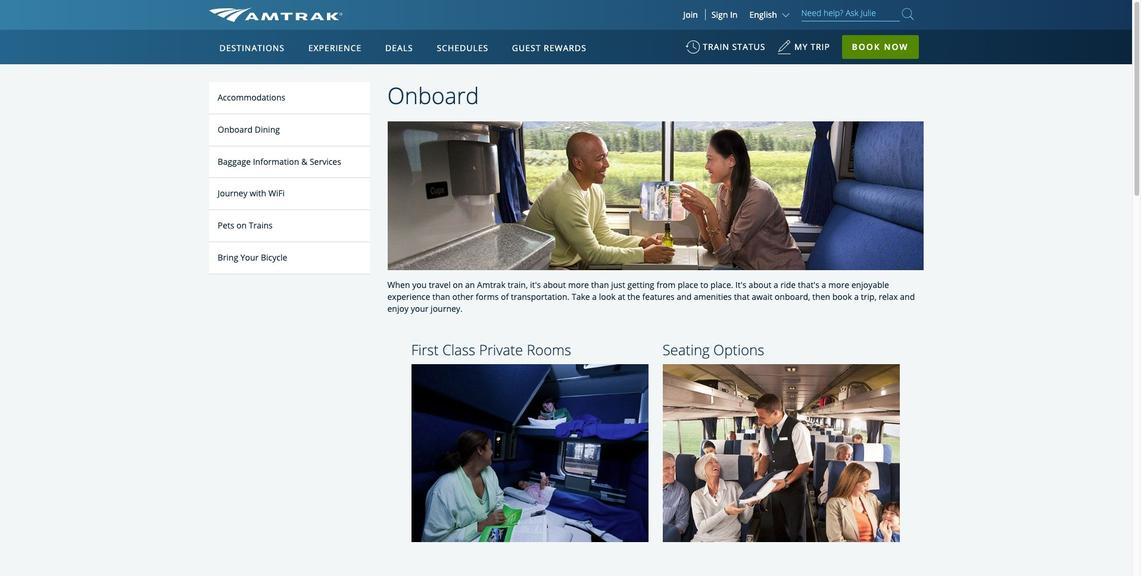 Task type: vqa. For each thing, say whether or not it's contained in the screenshot.
BAGGAGE INFORMATION & SERVICES 'link'
yes



Task type: locate. For each thing, give the bounding box(es) containing it.
about up await
[[749, 279, 772, 291]]

journey with wifi
[[218, 188, 285, 199]]

than down travel
[[433, 291, 450, 302]]

1 horizontal spatial onboard
[[388, 80, 479, 111]]

now
[[885, 41, 909, 52]]

on right pets
[[237, 220, 247, 231]]

and right 'relax'
[[901, 291, 915, 302]]

my trip
[[795, 41, 831, 52]]

look
[[599, 291, 616, 302]]

journey.
[[431, 303, 463, 314]]

0 horizontal spatial about
[[543, 279, 566, 291]]

more up book
[[829, 279, 850, 291]]

information
[[253, 156, 299, 167]]

features
[[643, 291, 675, 302]]

1 horizontal spatial than
[[591, 279, 609, 291]]

enjoy
[[388, 303, 409, 314]]

enjoyable
[[852, 279, 890, 291]]

bicycle
[[261, 252, 287, 263]]

destinations button
[[215, 32, 290, 65]]

0 vertical spatial onboard
[[388, 80, 479, 111]]

application
[[253, 100, 539, 266]]

book now button
[[842, 35, 919, 59]]

join
[[684, 9, 698, 20]]

pets
[[218, 220, 234, 231]]

place
[[678, 279, 699, 291]]

than
[[591, 279, 609, 291], [433, 291, 450, 302]]

1 vertical spatial than
[[433, 291, 450, 302]]

with
[[250, 188, 266, 199]]

&
[[302, 156, 308, 167]]

then
[[813, 291, 831, 302]]

rooms
[[527, 340, 572, 360]]

book
[[833, 291, 852, 302]]

pets on trains link
[[209, 210, 370, 243]]

the
[[628, 291, 641, 302]]

1 horizontal spatial and
[[901, 291, 915, 302]]

1 about from the left
[[543, 279, 566, 291]]

sign in
[[712, 9, 738, 20]]

1 horizontal spatial about
[[749, 279, 772, 291]]

first class private rooms
[[411, 340, 572, 360]]

deals
[[385, 42, 413, 54]]

than up 'look'
[[591, 279, 609, 291]]

from
[[657, 279, 676, 291]]

experience
[[308, 42, 362, 54]]

getting
[[628, 279, 655, 291]]

0 horizontal spatial on
[[237, 220, 247, 231]]

accommodations
[[218, 92, 286, 103]]

that's
[[798, 279, 820, 291]]

and
[[677, 291, 692, 302], [901, 291, 915, 302]]

on left the an
[[453, 279, 463, 291]]

bring
[[218, 252, 238, 263]]

on inside navigation
[[237, 220, 247, 231]]

onboard inside the secondary navigation
[[218, 124, 253, 135]]

english button
[[750, 9, 793, 20]]

schedules link
[[432, 30, 493, 64]]

trip
[[811, 41, 831, 52]]

secondary navigation
[[209, 82, 388, 577]]

2 more from the left
[[829, 279, 850, 291]]

a
[[774, 279, 779, 291], [822, 279, 827, 291], [592, 291, 597, 302], [855, 291, 859, 302]]

onboard for onboard dining
[[218, 124, 253, 135]]

about
[[543, 279, 566, 291], [749, 279, 772, 291]]

a left 'look'
[[592, 291, 597, 302]]

on inside when you travel on an amtrak train, it's about more than just getting from place to place. it's about a ride that's a more enjoyable experience than other forms of transportation. take a look at the features and amenities that await onboard, then book a trip, relax and enjoy your journey.
[[453, 279, 463, 291]]

class
[[443, 340, 476, 360]]

guest rewards button
[[508, 32, 592, 65]]

0 horizontal spatial more
[[568, 279, 589, 291]]

train status
[[703, 41, 766, 52]]

my
[[795, 41, 808, 52]]

schedules
[[437, 42, 489, 54]]

0 horizontal spatial and
[[677, 291, 692, 302]]

guest rewards
[[512, 42, 587, 54]]

search icon image
[[902, 6, 914, 22]]

1 horizontal spatial more
[[829, 279, 850, 291]]

guest
[[512, 42, 541, 54]]

just
[[611, 279, 626, 291]]

experience button
[[304, 32, 367, 65]]

1 more from the left
[[568, 279, 589, 291]]

await
[[752, 291, 773, 302]]

english
[[750, 9, 778, 20]]

train status link
[[686, 36, 766, 65]]

it's
[[530, 279, 541, 291]]

bring your bicycle
[[218, 252, 287, 263]]

on
[[237, 220, 247, 231], [453, 279, 463, 291]]

onboard dining
[[218, 124, 280, 135]]

services
[[310, 156, 341, 167]]

amtrak
[[477, 279, 506, 291]]

amenities
[[694, 291, 732, 302]]

onboard
[[388, 80, 479, 111], [218, 124, 253, 135]]

a left the ride
[[774, 279, 779, 291]]

banner
[[0, 0, 1133, 275]]

1 vertical spatial on
[[453, 279, 463, 291]]

onboard down schedules
[[388, 80, 479, 111]]

onboard up baggage
[[218, 124, 253, 135]]

more up take
[[568, 279, 589, 291]]

onboard for onboard
[[388, 80, 479, 111]]

train
[[703, 41, 730, 52]]

about up transportation.
[[543, 279, 566, 291]]

wifi
[[269, 188, 285, 199]]

and down place
[[677, 291, 692, 302]]

sign
[[712, 9, 728, 20]]

1 vertical spatial onboard
[[218, 124, 253, 135]]

0 horizontal spatial onboard
[[218, 124, 253, 135]]

1 horizontal spatial on
[[453, 279, 463, 291]]

your
[[411, 303, 429, 314]]

rewards
[[544, 42, 587, 54]]

0 vertical spatial on
[[237, 220, 247, 231]]



Task type: describe. For each thing, give the bounding box(es) containing it.
accommodations link
[[209, 82, 370, 114]]

private
[[479, 340, 523, 360]]

to
[[701, 279, 709, 291]]

journey
[[218, 188, 248, 199]]

train,
[[508, 279, 528, 291]]

0 horizontal spatial than
[[433, 291, 450, 302]]

baggage information & services link
[[209, 146, 370, 178]]

book
[[852, 41, 881, 52]]

seating
[[663, 340, 710, 360]]

seating options
[[663, 340, 765, 360]]

take
[[572, 291, 590, 302]]

destinations
[[220, 42, 285, 54]]

you
[[412, 279, 427, 291]]

in
[[730, 9, 738, 20]]

that
[[734, 291, 750, 302]]

it's
[[736, 279, 747, 291]]

journey with wifi link
[[209, 178, 370, 210]]

sign in button
[[712, 9, 738, 20]]

at
[[618, 291, 626, 302]]

baggage
[[218, 156, 251, 167]]

an
[[465, 279, 475, 291]]

relax
[[879, 291, 898, 302]]

0 vertical spatial than
[[591, 279, 609, 291]]

ride
[[781, 279, 796, 291]]

trip,
[[861, 291, 877, 302]]

trains
[[249, 220, 273, 231]]

of
[[501, 291, 509, 302]]

join button
[[677, 9, 706, 20]]

banner containing join
[[0, 0, 1133, 275]]

when
[[388, 279, 410, 291]]

2 about from the left
[[749, 279, 772, 291]]

when you travel on an amtrak train, it's about more than just getting from place to place. it's about a ride that's a more enjoyable experience than other forms of transportation. take a look at the features and amenities that await onboard, then book a trip, relax and enjoy your journey.
[[388, 279, 915, 314]]

regions map image
[[253, 100, 539, 266]]

amtrak image
[[209, 8, 342, 22]]

bring your bicycle link
[[209, 243, 370, 275]]

pets on trains
[[218, 220, 273, 231]]

2 and from the left
[[901, 291, 915, 302]]

transportation.
[[511, 291, 570, 302]]

options
[[714, 340, 765, 360]]

experience
[[388, 291, 430, 302]]

first
[[411, 340, 439, 360]]

a left trip,
[[855, 291, 859, 302]]

1 and from the left
[[677, 291, 692, 302]]

dining
[[255, 124, 280, 135]]

your
[[241, 252, 259, 263]]

onboard dining link
[[209, 114, 370, 146]]

a up then
[[822, 279, 827, 291]]

travel
[[429, 279, 451, 291]]

baggage information & services
[[218, 156, 341, 167]]

Please enter your search item search field
[[802, 6, 900, 21]]

other
[[453, 291, 474, 302]]

my trip button
[[778, 36, 831, 65]]

status
[[733, 41, 766, 52]]

deals button
[[381, 32, 418, 65]]

place.
[[711, 279, 734, 291]]

forms
[[476, 291, 499, 302]]

onboard,
[[775, 291, 811, 302]]

book now
[[852, 41, 909, 52]]



